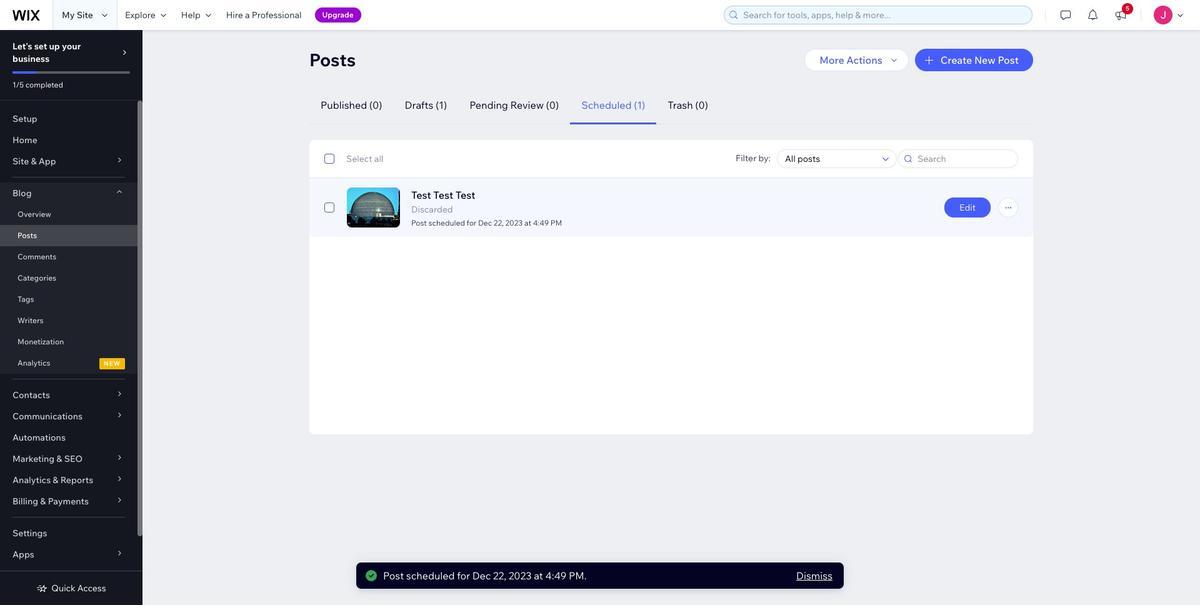 Task type: locate. For each thing, give the bounding box(es) containing it.
pm
[[550, 218, 562, 228]]

&
[[31, 156, 37, 167], [56, 453, 62, 464], [53, 474, 58, 486], [40, 496, 46, 507]]

quick access
[[51, 583, 106, 594]]

sidebar element
[[0, 30, 143, 605]]

edit
[[959, 202, 976, 213]]

(1) right 'drafts'
[[436, 99, 447, 111]]

& left app
[[31, 156, 37, 167]]

posts link
[[0, 225, 138, 246]]

0 vertical spatial 2023
[[505, 218, 523, 228]]

0 horizontal spatial test
[[411, 189, 431, 201]]

business
[[13, 53, 50, 64]]

2023 left pm.
[[509, 569, 532, 582]]

1 vertical spatial 4:49
[[545, 569, 566, 582]]

0 horizontal spatial post
[[383, 569, 404, 582]]

0 vertical spatial posts
[[309, 49, 356, 71]]

4:49
[[533, 218, 549, 228], [545, 569, 566, 582]]

1 horizontal spatial test
[[433, 189, 453, 201]]

4:49 left "pm"
[[533, 218, 549, 228]]

0 horizontal spatial (1)
[[436, 99, 447, 111]]

overview
[[18, 209, 51, 219]]

analytics inside analytics & reports dropdown button
[[13, 474, 51, 486]]

1 horizontal spatial (1)
[[634, 99, 645, 111]]

select all
[[346, 153, 383, 164]]

seo
[[64, 453, 83, 464]]

dismiss button
[[796, 568, 833, 583]]

(0) for published (0)
[[369, 99, 382, 111]]

1 vertical spatial at
[[534, 569, 543, 582]]

3 (0) from the left
[[695, 99, 708, 111]]

Search field
[[914, 150, 1014, 168]]

create
[[940, 54, 972, 66]]

& for marketing
[[56, 453, 62, 464]]

comments link
[[0, 246, 138, 268]]

(0) right review
[[546, 99, 559, 111]]

0 vertical spatial 22,
[[494, 218, 504, 228]]

pending review (0)
[[469, 99, 559, 111]]

app
[[39, 156, 56, 167]]

at
[[524, 218, 531, 228], [534, 569, 543, 582]]

2023 inside alert
[[509, 569, 532, 582]]

1 vertical spatial for
[[457, 569, 470, 582]]

1 test from the left
[[411, 189, 431, 201]]

professional
[[252, 9, 302, 21]]

2 vertical spatial post
[[383, 569, 404, 582]]

let's set up your business
[[13, 41, 81, 64]]

upgrade button
[[315, 8, 361, 23]]

analytics
[[18, 358, 50, 368], [13, 474, 51, 486]]

drafts (1)
[[405, 99, 447, 111]]

hire a professional
[[226, 9, 302, 21]]

0 horizontal spatial posts
[[18, 231, 37, 240]]

more actions
[[820, 54, 882, 66]]

new
[[974, 54, 996, 66]]

(0) right published
[[369, 99, 382, 111]]

trash (0)
[[668, 99, 708, 111]]

& inside dropdown button
[[56, 453, 62, 464]]

communications button
[[0, 406, 138, 427]]

billing & payments
[[13, 496, 89, 507]]

posts down upgrade button
[[309, 49, 356, 71]]

scheduled
[[429, 218, 465, 228], [406, 569, 455, 582]]

1 vertical spatial site
[[13, 156, 29, 167]]

dismiss
[[796, 569, 833, 582]]

posts
[[309, 49, 356, 71], [18, 231, 37, 240]]

analytics for analytics
[[18, 358, 50, 368]]

1 vertical spatial analytics
[[13, 474, 51, 486]]

comments
[[18, 252, 56, 261]]

site & app
[[13, 156, 56, 167]]

for inside test test test discarded post scheduled for dec 22, 2023 at 4:49 pm
[[467, 218, 477, 228]]

& right billing
[[40, 496, 46, 507]]

reports
[[60, 474, 93, 486]]

for
[[467, 218, 477, 228], [457, 569, 470, 582]]

& for analytics
[[53, 474, 58, 486]]

1/5
[[13, 80, 24, 89]]

pending
[[469, 99, 508, 111]]

2023
[[505, 218, 523, 228], [509, 569, 532, 582]]

1 vertical spatial posts
[[18, 231, 37, 240]]

1 horizontal spatial posts
[[309, 49, 356, 71]]

post scheduled for dec 22, 2023 at 4:49 pm.
[[383, 569, 587, 582]]

writers
[[18, 316, 44, 325]]

create new post button
[[915, 49, 1033, 71]]

at left "pm"
[[524, 218, 531, 228]]

& inside popup button
[[31, 156, 37, 167]]

tab list
[[309, 86, 1018, 124]]

None field
[[781, 150, 879, 168]]

(1)
[[436, 99, 447, 111], [634, 99, 645, 111]]

(0) right trash
[[695, 99, 708, 111]]

cms
[[13, 570, 33, 581]]

1 vertical spatial 2023
[[509, 569, 532, 582]]

analytics for analytics & reports
[[13, 474, 51, 486]]

& left reports
[[53, 474, 58, 486]]

blog
[[13, 188, 32, 199]]

4:49 left pm.
[[545, 569, 566, 582]]

at inside test test test discarded post scheduled for dec 22, 2023 at 4:49 pm
[[524, 218, 531, 228]]

posts down overview
[[18, 231, 37, 240]]

0 vertical spatial at
[[524, 218, 531, 228]]

let's
[[13, 41, 32, 52]]

analytics down marketing
[[13, 474, 51, 486]]

site inside popup button
[[13, 156, 29, 167]]

at left pm.
[[534, 569, 543, 582]]

create new post
[[940, 54, 1019, 66]]

0 horizontal spatial site
[[13, 156, 29, 167]]

alert
[[356, 563, 844, 589]]

analytics down monetization
[[18, 358, 50, 368]]

1 horizontal spatial site
[[77, 9, 93, 21]]

post inside test test test discarded post scheduled for dec 22, 2023 at 4:49 pm
[[411, 218, 427, 228]]

hire
[[226, 9, 243, 21]]

1 vertical spatial post
[[411, 218, 427, 228]]

2 horizontal spatial (0)
[[695, 99, 708, 111]]

0 horizontal spatial at
[[524, 218, 531, 228]]

1 horizontal spatial post
[[411, 218, 427, 228]]

published (0) button
[[309, 86, 393, 124]]

trash
[[668, 99, 693, 111]]

1 vertical spatial 22,
[[493, 569, 506, 582]]

communications
[[13, 411, 83, 422]]

2 (0) from the left
[[546, 99, 559, 111]]

1 (1) from the left
[[436, 99, 447, 111]]

(1) right scheduled at the top of page
[[634, 99, 645, 111]]

0 vertical spatial dec
[[478, 218, 492, 228]]

& left seo on the bottom of the page
[[56, 453, 62, 464]]

2 horizontal spatial test
[[455, 189, 475, 201]]

22,
[[494, 218, 504, 228], [493, 569, 506, 582]]

more
[[820, 54, 844, 66]]

post
[[998, 54, 1019, 66], [411, 218, 427, 228], [383, 569, 404, 582]]

Select all checkbox
[[324, 151, 383, 166]]

0 vertical spatial scheduled
[[429, 218, 465, 228]]

2 horizontal spatial post
[[998, 54, 1019, 66]]

(0)
[[369, 99, 382, 111], [546, 99, 559, 111], [695, 99, 708, 111]]

1 vertical spatial dec
[[472, 569, 491, 582]]

at inside alert
[[534, 569, 543, 582]]

0 vertical spatial post
[[998, 54, 1019, 66]]

2023 left "pm"
[[505, 218, 523, 228]]

scheduled (1)
[[581, 99, 645, 111]]

your
[[62, 41, 81, 52]]

1 horizontal spatial (0)
[[546, 99, 559, 111]]

0 vertical spatial 4:49
[[533, 218, 549, 228]]

payments
[[48, 496, 89, 507]]

0 horizontal spatial (0)
[[369, 99, 382, 111]]

0 vertical spatial for
[[467, 218, 477, 228]]

site right my at the left top of the page
[[77, 9, 93, 21]]

monetization link
[[0, 331, 138, 353]]

(0) inside "button"
[[546, 99, 559, 111]]

my
[[62, 9, 75, 21]]

pm.
[[569, 569, 587, 582]]

settings
[[13, 528, 47, 539]]

setup
[[13, 113, 37, 124]]

dec inside test test test discarded post scheduled for dec 22, 2023 at 4:49 pm
[[478, 218, 492, 228]]

0 vertical spatial analytics
[[18, 358, 50, 368]]

pending review (0) button
[[458, 86, 570, 124]]

site & app button
[[0, 151, 138, 172]]

tab list containing published (0)
[[309, 86, 1018, 124]]

edit button
[[944, 198, 991, 218]]

None checkbox
[[324, 200, 334, 215]]

2 (1) from the left
[[634, 99, 645, 111]]

site down home
[[13, 156, 29, 167]]

test
[[411, 189, 431, 201], [433, 189, 453, 201], [455, 189, 475, 201]]

1 horizontal spatial at
[[534, 569, 543, 582]]

select
[[346, 153, 372, 164]]

1 (0) from the left
[[369, 99, 382, 111]]



Task type: describe. For each thing, give the bounding box(es) containing it.
quick access button
[[36, 583, 106, 594]]

contacts button
[[0, 384, 138, 406]]

2 test from the left
[[433, 189, 453, 201]]

settings link
[[0, 523, 138, 544]]

1 vertical spatial scheduled
[[406, 569, 455, 582]]

set
[[34, 41, 47, 52]]

help button
[[174, 0, 219, 30]]

hire a professional link
[[219, 0, 309, 30]]

22, inside alert
[[493, 569, 506, 582]]

blog button
[[0, 183, 138, 204]]

automations link
[[0, 427, 138, 448]]

4:49 inside alert
[[545, 569, 566, 582]]

filter
[[736, 153, 757, 164]]

marketing & seo button
[[0, 448, 138, 469]]

& for site
[[31, 156, 37, 167]]

5 button
[[1107, 0, 1134, 30]]

billing & payments button
[[0, 491, 138, 512]]

1/5 completed
[[13, 80, 63, 89]]

scheduled inside test test test discarded post scheduled for dec 22, 2023 at 4:49 pm
[[429, 218, 465, 228]]

billing
[[13, 496, 38, 507]]

marketing & seo
[[13, 453, 83, 464]]

all
[[374, 153, 383, 164]]

overview link
[[0, 204, 138, 225]]

up
[[49, 41, 60, 52]]

review
[[510, 99, 544, 111]]

explore
[[125, 9, 156, 21]]

0 vertical spatial site
[[77, 9, 93, 21]]

published
[[321, 99, 367, 111]]

(0) for trash (0)
[[695, 99, 708, 111]]

Search for tools, apps, help & more... field
[[739, 6, 1028, 24]]

posts inside sidebar element
[[18, 231, 37, 240]]

categories link
[[0, 268, 138, 289]]

by:
[[759, 153, 771, 164]]

apps
[[13, 549, 34, 560]]

scheduled
[[581, 99, 632, 111]]

2023 inside test test test discarded post scheduled for dec 22, 2023 at 4:49 pm
[[505, 218, 523, 228]]

alert containing post scheduled for dec 22, 2023 at 4:49 pm.
[[356, 563, 844, 589]]

more actions button
[[805, 49, 909, 71]]

5
[[1126, 4, 1129, 13]]

access
[[77, 583, 106, 594]]

(1) for drafts (1)
[[436, 99, 447, 111]]

cms link
[[0, 565, 138, 586]]

tags
[[18, 294, 34, 304]]

post inside alert
[[383, 569, 404, 582]]

home
[[13, 134, 37, 146]]

new
[[104, 359, 121, 368]]

writers link
[[0, 310, 138, 331]]

3 test from the left
[[455, 189, 475, 201]]

setup link
[[0, 108, 138, 129]]

post inside button
[[998, 54, 1019, 66]]

apps button
[[0, 544, 138, 565]]

& for billing
[[40, 496, 46, 507]]

actions
[[846, 54, 882, 66]]

monetization
[[18, 337, 64, 346]]

categories
[[18, 273, 56, 283]]

drafts
[[405, 99, 433, 111]]

published (0)
[[321, 99, 382, 111]]

(1) for scheduled (1)
[[634, 99, 645, 111]]

test test test discarded post scheduled for dec 22, 2023 at 4:49 pm
[[411, 189, 562, 228]]

discarded
[[411, 204, 453, 215]]

22, inside test test test discarded post scheduled for dec 22, 2023 at 4:49 pm
[[494, 218, 504, 228]]

completed
[[26, 80, 63, 89]]

analytics & reports
[[13, 474, 93, 486]]

upgrade
[[322, 10, 354, 19]]

filter by:
[[736, 153, 771, 164]]

drafts (1) button
[[393, 86, 458, 124]]

trash (0) button
[[656, 86, 719, 124]]

analytics & reports button
[[0, 469, 138, 491]]

home link
[[0, 129, 138, 151]]

marketing
[[13, 453, 54, 464]]

for inside alert
[[457, 569, 470, 582]]

scheduled (1) button
[[570, 86, 656, 124]]

my site
[[62, 9, 93, 21]]

help
[[181, 9, 200, 21]]

4:49 inside test test test discarded post scheduled for dec 22, 2023 at 4:49 pm
[[533, 218, 549, 228]]

dec inside alert
[[472, 569, 491, 582]]

tags link
[[0, 289, 138, 310]]

a
[[245, 9, 250, 21]]

automations
[[13, 432, 66, 443]]



Task type: vqa. For each thing, say whether or not it's contained in the screenshot.
SEO
yes



